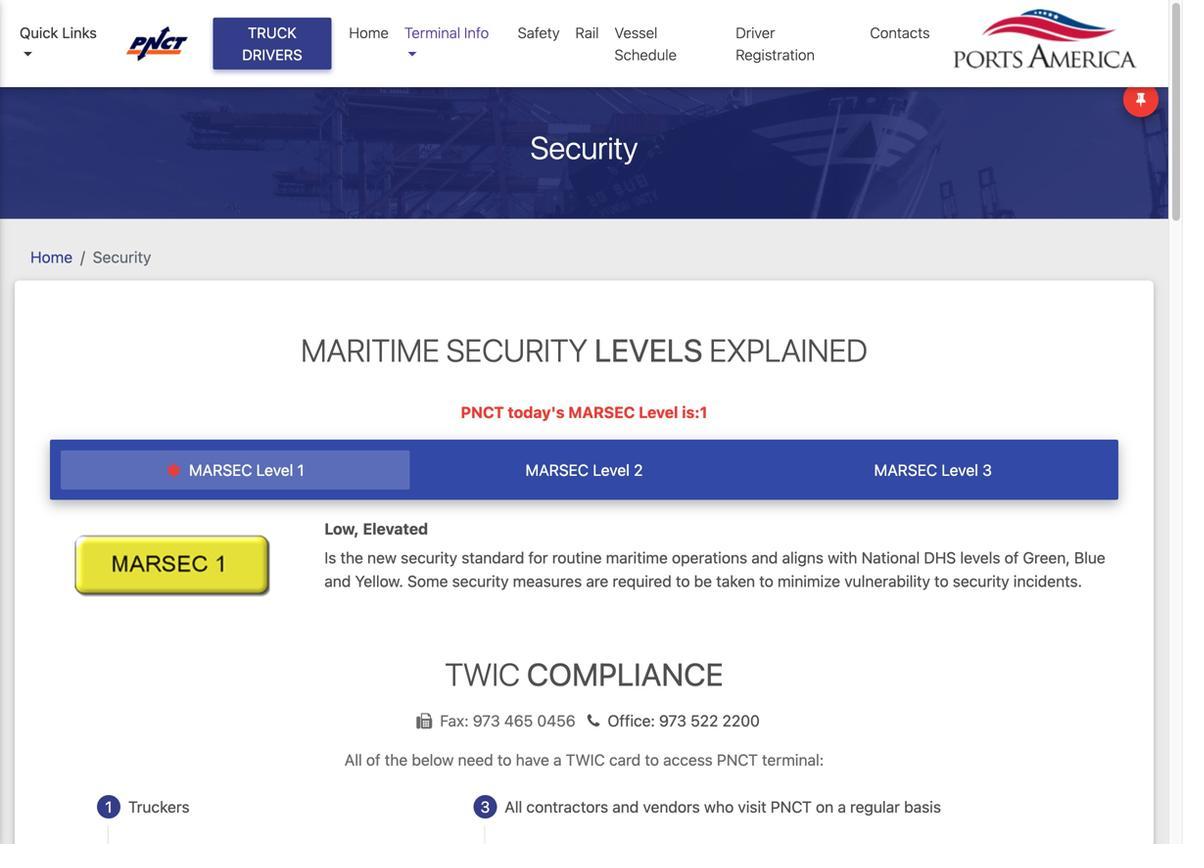 Task type: locate. For each thing, give the bounding box(es) containing it.
marsec for marsec level 3
[[874, 461, 938, 480]]

levels right 'dhs'
[[960, 549, 1001, 567]]

driver registration link
[[728, 14, 862, 73]]

driver registration
[[736, 24, 815, 63]]

2200
[[723, 712, 760, 730]]

and
[[752, 549, 778, 567], [324, 572, 351, 591], [613, 798, 639, 816]]

and left vendors
[[613, 798, 639, 816]]

pnct left the today's
[[461, 403, 504, 422]]

security down standard
[[452, 572, 509, 591]]

pnct today's marsec level is:1
[[461, 403, 708, 422]]

to
[[676, 572, 690, 591], [759, 572, 774, 591], [935, 572, 949, 591], [498, 751, 512, 769], [645, 751, 659, 769]]

safety link
[[510, 14, 568, 51]]

the
[[340, 549, 363, 567], [385, 751, 408, 769]]

522
[[691, 712, 718, 730]]

phone image
[[580, 714, 608, 729]]

1 vertical spatial pnct
[[717, 751, 758, 769]]

0 vertical spatial pnct
[[461, 403, 504, 422]]

0 horizontal spatial all
[[345, 751, 362, 769]]

all contractors and vendors who visit pnct on a regular basis
[[505, 798, 941, 816]]

vessel schedule
[[615, 24, 677, 63]]

levels
[[595, 332, 703, 369], [960, 549, 1001, 567]]

of
[[1005, 549, 1019, 567], [366, 751, 381, 769]]

security
[[531, 129, 638, 166], [93, 248, 151, 267], [446, 332, 588, 369]]

a right on
[[838, 798, 846, 816]]

twic
[[445, 656, 520, 693], [566, 751, 605, 769]]

0 horizontal spatial 973
[[473, 712, 500, 730]]

the right is
[[340, 549, 363, 567]]

marsec level 1 link
[[61, 451, 410, 490]]

all for all of the below need to have a twic card to access pnct terminal:
[[345, 751, 362, 769]]

marsec
[[568, 403, 635, 422], [189, 461, 252, 480], [526, 461, 589, 480], [874, 461, 938, 480]]

0 vertical spatial 3
[[983, 461, 992, 480]]

dhs
[[924, 549, 956, 567]]

today's
[[508, 403, 565, 422]]

0 horizontal spatial the
[[340, 549, 363, 567]]

973 left 522
[[659, 712, 687, 730]]

973 for office:
[[659, 712, 687, 730]]

1 horizontal spatial of
[[1005, 549, 1019, 567]]

1 horizontal spatial the
[[385, 751, 408, 769]]

a right have
[[553, 751, 562, 769]]

0 vertical spatial home link
[[341, 14, 397, 51]]

rail
[[576, 24, 599, 41]]

and up 'taken' on the bottom of the page
[[752, 549, 778, 567]]

access
[[663, 751, 713, 769]]

1 vertical spatial home
[[30, 248, 73, 267]]

of inside is the new security standard for routine maritime operations and aligns with national dhs levels of green, blue and yellow. some security measures are required to be taken to minimize vulnerability to security incidents.
[[1005, 549, 1019, 567]]

office:
[[608, 712, 655, 730]]

fax: 973 465 0456
[[440, 712, 580, 730]]

1 vertical spatial twic
[[566, 751, 605, 769]]

below
[[412, 751, 454, 769]]

tab list
[[50, 440, 1119, 500]]

1 horizontal spatial 1
[[297, 461, 304, 480]]

0 horizontal spatial 3
[[480, 798, 490, 816]]

pnct down 2200
[[717, 751, 758, 769]]

twic left card
[[566, 751, 605, 769]]

1 horizontal spatial 973
[[659, 712, 687, 730]]

0 horizontal spatial of
[[366, 751, 381, 769]]

quick links link
[[20, 22, 108, 66]]

taken
[[716, 572, 755, 591]]

973
[[473, 712, 500, 730], [659, 712, 687, 730]]

to right 'taken' on the bottom of the page
[[759, 572, 774, 591]]

all
[[345, 751, 362, 769], [505, 798, 522, 816]]

pnct
[[461, 403, 504, 422], [717, 751, 758, 769], [771, 798, 812, 816]]

marsec level 1
[[185, 461, 304, 480]]

driver
[[736, 24, 775, 41]]

marsec level 3 link
[[759, 451, 1108, 490]]

to left have
[[498, 751, 512, 769]]

security
[[401, 549, 458, 567], [452, 572, 509, 591], [953, 572, 1010, 591]]

1 horizontal spatial levels
[[960, 549, 1001, 567]]

schedule
[[615, 46, 677, 63]]

truckers
[[128, 798, 190, 816]]

terminal
[[404, 24, 461, 41]]

0 vertical spatial levels
[[595, 332, 703, 369]]

1 horizontal spatial and
[[613, 798, 639, 816]]

1 vertical spatial a
[[838, 798, 846, 816]]

3
[[983, 461, 992, 480], [480, 798, 490, 816]]

0 horizontal spatial twic
[[445, 656, 520, 693]]

1 horizontal spatial home
[[349, 24, 389, 41]]

0 horizontal spatial 1
[[105, 798, 112, 816]]

1 horizontal spatial pnct
[[717, 751, 758, 769]]

marsec for marsec level 2
[[526, 461, 589, 480]]

on
[[816, 798, 834, 816]]

terminal info link
[[397, 14, 510, 73]]

0 horizontal spatial levels
[[595, 332, 703, 369]]

0 horizontal spatial home link
[[30, 248, 73, 267]]

0 horizontal spatial home
[[30, 248, 73, 267]]

2 horizontal spatial and
[[752, 549, 778, 567]]

465
[[504, 712, 533, 730]]

fax:
[[440, 712, 469, 730]]

to down 'dhs'
[[935, 572, 949, 591]]

0 vertical spatial home
[[349, 24, 389, 41]]

pnct left on
[[771, 798, 812, 816]]

level
[[639, 403, 678, 422], [256, 461, 293, 480], [593, 461, 630, 480], [942, 461, 979, 480]]

1 vertical spatial of
[[366, 751, 381, 769]]

2
[[634, 461, 643, 480]]

of left green,
[[1005, 549, 1019, 567]]

levels up is:1
[[595, 332, 703, 369]]

1 vertical spatial the
[[385, 751, 408, 769]]

marsec level 2
[[526, 461, 643, 480]]

0 vertical spatial the
[[340, 549, 363, 567]]

operations
[[672, 549, 748, 567]]

0 vertical spatial all
[[345, 751, 362, 769]]

all left below
[[345, 751, 362, 769]]

1 vertical spatial security
[[93, 248, 151, 267]]

1 vertical spatial 1
[[105, 798, 112, 816]]

1 horizontal spatial twic
[[566, 751, 605, 769]]

0 vertical spatial a
[[553, 751, 562, 769]]

level for marsec level 1
[[256, 461, 293, 480]]

1 vertical spatial levels
[[960, 549, 1001, 567]]

all down have
[[505, 798, 522, 816]]

1 vertical spatial all
[[505, 798, 522, 816]]

1
[[297, 461, 304, 480], [105, 798, 112, 816]]

and down is
[[324, 572, 351, 591]]

973 right fax: at the bottom
[[473, 712, 500, 730]]

measures
[[513, 572, 582, 591]]

required
[[613, 572, 672, 591]]

incidents.
[[1014, 572, 1082, 591]]

1 horizontal spatial 3
[[983, 461, 992, 480]]

0 vertical spatial twic
[[445, 656, 520, 693]]

twic up fax: 973 465 0456
[[445, 656, 520, 693]]

the left below
[[385, 751, 408, 769]]

0 vertical spatial of
[[1005, 549, 1019, 567]]

card
[[609, 751, 641, 769]]

are
[[586, 572, 609, 591]]

home
[[349, 24, 389, 41], [30, 248, 73, 267]]

who
[[704, 798, 734, 816]]

0 vertical spatial 1
[[297, 461, 304, 480]]

of left below
[[366, 751, 381, 769]]

low, elevated
[[324, 520, 428, 538]]

all of the below need to have a twic card to access pnct terminal:
[[345, 751, 824, 769]]

1 horizontal spatial all
[[505, 798, 522, 816]]

new
[[367, 549, 397, 567]]

yellow.
[[355, 572, 403, 591]]

is:1
[[682, 403, 708, 422]]

terminal info
[[404, 24, 489, 41]]

level for marsec level 3
[[942, 461, 979, 480]]

twic compliance
[[445, 656, 724, 693]]

home link
[[341, 14, 397, 51], [30, 248, 73, 267]]

0 horizontal spatial and
[[324, 572, 351, 591]]

2 vertical spatial pnct
[[771, 798, 812, 816]]

1 973 from the left
[[473, 712, 500, 730]]

2 973 from the left
[[659, 712, 687, 730]]



Task type: vqa. For each thing, say whether or not it's contained in the screenshot.
contact
no



Task type: describe. For each thing, give the bounding box(es) containing it.
truck drivers
[[242, 24, 302, 63]]

quick links
[[20, 24, 97, 41]]

2 horizontal spatial pnct
[[771, 798, 812, 816]]

aligns
[[782, 549, 824, 567]]

have
[[516, 751, 549, 769]]

is
[[324, 549, 336, 567]]

contacts
[[870, 24, 930, 41]]

truck
[[248, 24, 297, 41]]

need
[[458, 751, 493, 769]]

973 for fax:
[[473, 712, 500, 730]]

vessel schedule link
[[607, 14, 728, 73]]

basis
[[904, 798, 941, 816]]

level for marsec level 2
[[593, 461, 630, 480]]

explained
[[710, 332, 868, 369]]

0 vertical spatial security
[[531, 129, 638, 166]]

is the new security standard for routine maritime operations and aligns with national dhs levels of green, blue and yellow. some security measures are required to be taken to minimize vulnerability to security incidents.
[[324, 549, 1106, 591]]

marsec level 2 link
[[410, 451, 759, 490]]

with
[[828, 549, 858, 567]]

contacts link
[[862, 14, 938, 51]]

green,
[[1023, 549, 1070, 567]]

marsec level 3
[[874, 461, 992, 480]]

contractors
[[526, 798, 608, 816]]

2 vertical spatial and
[[613, 798, 639, 816]]

truck drivers link
[[213, 18, 332, 70]]

vessel
[[615, 24, 658, 41]]

marsec for marsec level 1
[[189, 461, 252, 480]]

1 horizontal spatial a
[[838, 798, 846, 816]]

office: 973 522 2200
[[608, 712, 760, 730]]

tab list containing marsec level 1
[[50, 440, 1119, 500]]

elevated
[[363, 520, 428, 538]]

quick
[[20, 24, 58, 41]]

0456
[[537, 712, 576, 730]]

vulnerability
[[845, 572, 931, 591]]

routine
[[552, 549, 602, 567]]

maritime
[[606, 549, 668, 567]]

security down 'dhs'
[[953, 572, 1010, 591]]

maritime security levels explained
[[301, 332, 868, 369]]

compliance
[[527, 656, 724, 693]]

1 horizontal spatial home link
[[341, 14, 397, 51]]

office: 973 522 2200 link
[[580, 712, 760, 730]]

for
[[529, 549, 548, 567]]

registration
[[736, 46, 815, 63]]

safety
[[518, 24, 560, 41]]

0 horizontal spatial a
[[553, 751, 562, 769]]

the inside is the new security standard for routine maritime operations and aligns with national dhs levels of green, blue and yellow. some security measures are required to be taken to minimize vulnerability to security incidents.
[[340, 549, 363, 567]]

info
[[464, 24, 489, 41]]

1 inside marsec level 1 link
[[297, 461, 304, 480]]

national
[[862, 549, 920, 567]]

to right card
[[645, 751, 659, 769]]

to left be on the right bottom
[[676, 572, 690, 591]]

all for all contractors and vendors who visit pnct on a regular basis
[[505, 798, 522, 816]]

drivers
[[242, 46, 302, 63]]

1 vertical spatial and
[[324, 572, 351, 591]]

standard
[[462, 549, 524, 567]]

some
[[408, 572, 448, 591]]

regular
[[850, 798, 900, 816]]

blue
[[1075, 549, 1106, 567]]

minimize
[[778, 572, 841, 591]]

maritime
[[301, 332, 440, 369]]

links
[[62, 24, 97, 41]]

terminal:
[[762, 751, 824, 769]]

0 vertical spatial and
[[752, 549, 778, 567]]

security up some
[[401, 549, 458, 567]]

levels inside is the new security standard for routine maritime operations and aligns with national dhs levels of green, blue and yellow. some security measures are required to be taken to minimize vulnerability to security incidents.
[[960, 549, 1001, 567]]

vendors
[[643, 798, 700, 816]]

1 vertical spatial 3
[[480, 798, 490, 816]]

0 horizontal spatial pnct
[[461, 403, 504, 422]]

be
[[694, 572, 712, 591]]

2 vertical spatial security
[[446, 332, 588, 369]]

rail link
[[568, 14, 607, 51]]

1 vertical spatial home link
[[30, 248, 73, 267]]

low,
[[324, 520, 359, 538]]

visit
[[738, 798, 767, 816]]



